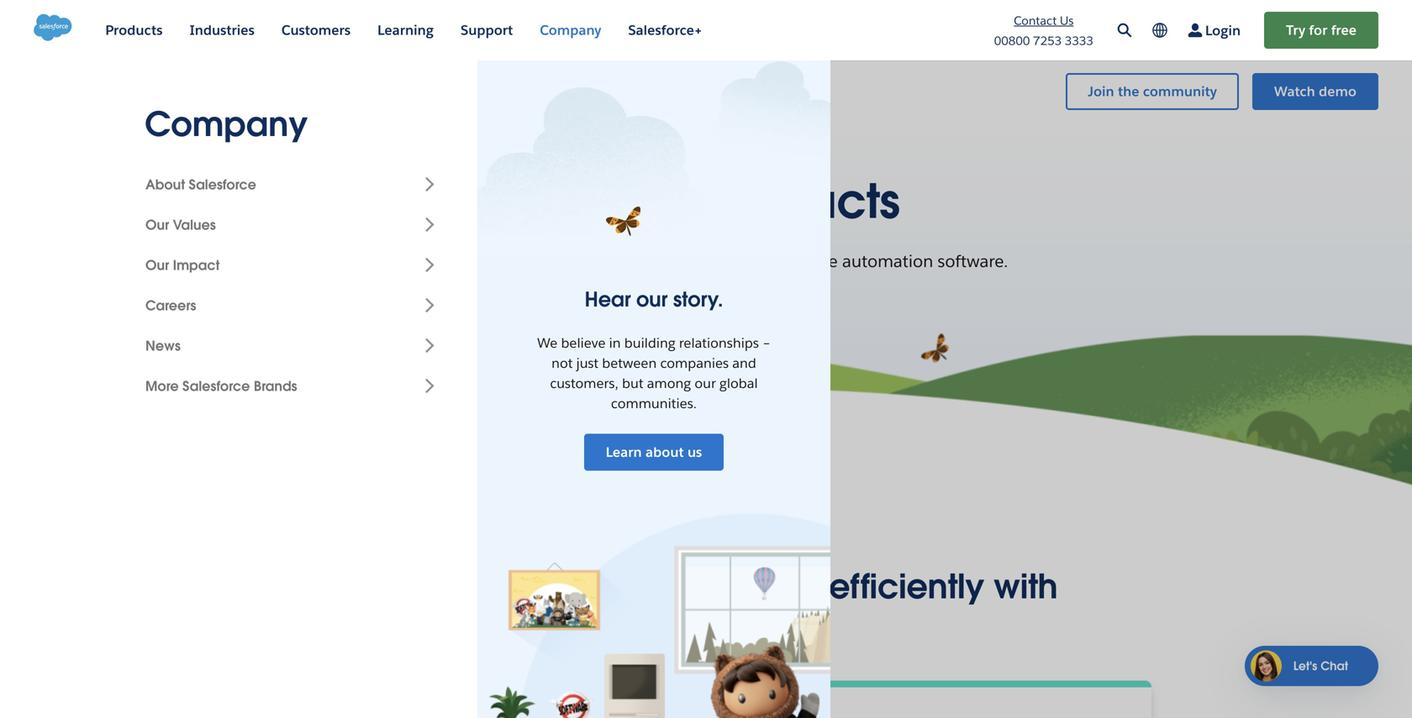Task type: vqa. For each thing, say whether or not it's contained in the screenshot.
Cloud.
yes



Task type: describe. For each thing, give the bounding box(es) containing it.
sell
[[354, 566, 409, 609]]

and inside sell faster, smarter, and more efficiently with sales cloud.
[[663, 566, 727, 609]]

and inside we believe in building relationships – not just between companies and customers, but among our global communities.
[[732, 355, 756, 372]]

contact us link
[[1014, 13, 1074, 28]]

but
[[622, 375, 643, 392]]

just
[[576, 355, 599, 372]]

us
[[1060, 13, 1074, 28]]

among
[[647, 375, 691, 392]]

sales
[[757, 250, 794, 272]]

–
[[762, 335, 771, 352]]

all sales products
[[513, 171, 900, 232]]

building
[[624, 335, 676, 352]]

faster,
[[418, 566, 515, 609]]

chat
[[1321, 659, 1348, 674]]

communities.
[[611, 395, 697, 412]]

7253
[[1033, 33, 1062, 48]]

automation
[[842, 250, 933, 272]]

growth
[[516, 250, 570, 272]]

contact
[[1014, 13, 1057, 28]]

let's
[[1293, 659, 1317, 674]]

efficient
[[448, 250, 512, 272]]

software.
[[938, 250, 1008, 272]]

not
[[552, 355, 573, 372]]

sales inside sell faster, smarter, and more efficiently with sales cloud.
[[607, 606, 690, 649]]

in
[[609, 335, 621, 352]]

drive
[[404, 250, 444, 272]]

companies
[[660, 355, 729, 372]]

salesforce context menu utility navigation
[[1052, 71, 1378, 112]]

efficiently
[[829, 566, 984, 609]]

all
[[513, 171, 568, 232]]

3333
[[1065, 33, 1093, 48]]



Task type: locate. For each thing, give the bounding box(es) containing it.
our
[[636, 287, 667, 313], [695, 375, 716, 392]]

hear our story.
[[585, 287, 723, 313]]

let's chat button
[[1245, 646, 1378, 687]]

contact us 00800 7253 3333
[[994, 13, 1093, 48]]

relationships
[[679, 335, 759, 352]]

1 vertical spatial sales
[[607, 606, 690, 649]]

0 horizontal spatial with
[[575, 250, 608, 272]]

1 horizontal spatial with
[[994, 566, 1058, 609]]

with
[[575, 250, 608, 272], [994, 566, 1058, 609]]

global
[[719, 375, 758, 392]]

1 horizontal spatial our
[[695, 375, 716, 392]]

cloud.
[[699, 606, 805, 649]]

and left more
[[663, 566, 727, 609]]

customisable
[[649, 250, 752, 272]]

we
[[537, 335, 558, 352]]

0 horizontal spatial our
[[636, 287, 667, 313]]

smarter,
[[524, 566, 654, 609]]

0 vertical spatial with
[[575, 250, 608, 272]]

customers,
[[550, 375, 619, 392]]

and
[[732, 355, 756, 372], [663, 566, 727, 609]]

0 horizontal spatial and
[[663, 566, 727, 609]]

hear
[[585, 287, 631, 313]]

our down the companies
[[695, 375, 716, 392]]

sell faster, smarter, and more efficiently with sales cloud.
[[354, 566, 1058, 649]]

with inside sell faster, smarter, and more efficiently with sales cloud.
[[994, 566, 1058, 609]]

more
[[736, 566, 820, 609]]

drive efficient growth with fully customisable sales force automation software.
[[404, 250, 1008, 272]]

products
[[710, 171, 900, 232]]

we believe in building relationships – not just between companies and customers, but among our global communities.
[[537, 335, 771, 412]]

0 vertical spatial and
[[732, 355, 756, 372]]

our up building
[[636, 287, 667, 313]]

site tools navigation
[[964, 10, 1378, 50]]

our inside we believe in building relationships – not just between companies and customers, but among our global communities.
[[695, 375, 716, 392]]

1 vertical spatial with
[[994, 566, 1058, 609]]

0 vertical spatial sales
[[581, 171, 697, 232]]

1 vertical spatial and
[[663, 566, 727, 609]]

sales
[[581, 171, 697, 232], [607, 606, 690, 649]]

00800
[[994, 33, 1030, 48]]

1 horizontal spatial and
[[732, 355, 756, 372]]

fully
[[613, 250, 645, 272]]

1 vertical spatial our
[[695, 375, 716, 392]]

between
[[602, 355, 657, 372]]

story.
[[673, 287, 723, 313]]

believe
[[561, 335, 606, 352]]

force
[[799, 250, 838, 272]]

0 vertical spatial our
[[636, 287, 667, 313]]

and up the global at the bottom of the page
[[732, 355, 756, 372]]

let's chat
[[1293, 659, 1348, 674]]



